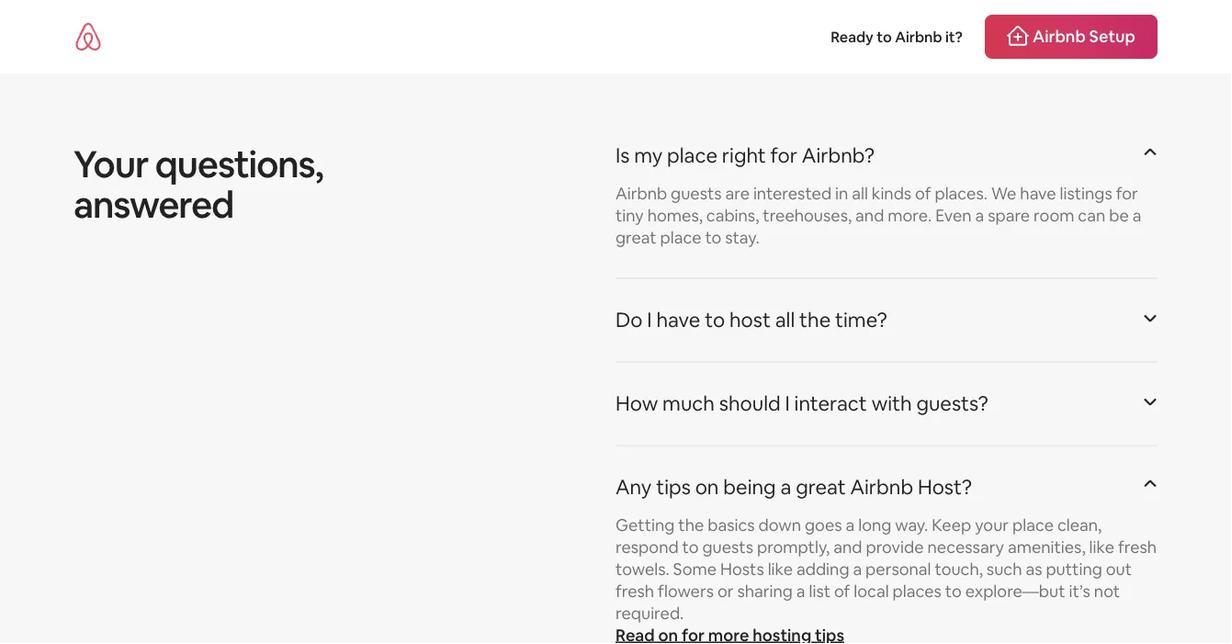 Task type: locate. For each thing, give the bounding box(es) containing it.
room
[[1034, 205, 1075, 226]]

airbnb setup link
[[985, 15, 1158, 59]]

hosts
[[721, 558, 764, 580]]

0 vertical spatial have
[[1020, 182, 1056, 204]]

0 horizontal spatial great
[[616, 227, 657, 248]]

place up amenities,
[[1013, 514, 1054, 536]]

0 vertical spatial great
[[616, 227, 657, 248]]

0 vertical spatial guests
[[671, 182, 722, 204]]

airbnb up long
[[850, 474, 914, 500]]

cabins,
[[707, 205, 759, 226]]

to
[[877, 27, 892, 46], [705, 227, 722, 248], [705, 307, 725, 333], [682, 536, 699, 558], [946, 580, 962, 602]]

i
[[647, 307, 652, 333], [785, 391, 790, 417]]

the left time? on the right of page
[[800, 307, 831, 333]]

1 horizontal spatial like
[[1090, 536, 1115, 558]]

great
[[616, 227, 657, 248], [796, 474, 846, 500]]

necessary
[[928, 536, 1005, 558]]

1 vertical spatial place
[[660, 227, 702, 248]]

airbnb inside airbnb guests are interested in all kinds of places. we have listings for tiny homes, cabins, treehouses, and more. even a spare room can be a great place to stay.
[[616, 182, 667, 204]]

are
[[726, 182, 750, 204]]

guests?
[[917, 391, 989, 417]]

for
[[771, 143, 798, 169], [1116, 182, 1138, 204]]

spare
[[988, 205, 1030, 226]]

1 horizontal spatial of
[[915, 182, 931, 204]]

touch,
[[935, 558, 983, 580]]

of up more.
[[915, 182, 931, 204]]

flowers
[[658, 580, 714, 602]]

in
[[835, 182, 849, 204]]

is my place right for airbnb? button
[[616, 129, 1158, 182]]

all right host
[[775, 307, 795, 333]]

we
[[992, 182, 1017, 204]]

a right even on the top of page
[[976, 205, 985, 226]]

be
[[1109, 205, 1129, 226]]

have inside do i have to host all the time? dropdown button
[[657, 307, 701, 333]]

airbnb?
[[802, 143, 875, 169]]

should
[[719, 391, 781, 417]]

the left basics
[[679, 514, 704, 536]]

0 horizontal spatial fresh
[[616, 580, 655, 602]]

way.
[[895, 514, 928, 536]]

answered
[[74, 181, 234, 228]]

1 horizontal spatial fresh
[[1118, 536, 1157, 558]]

i right should
[[785, 391, 790, 417]]

1 vertical spatial and
[[834, 536, 862, 558]]

a
[[976, 205, 985, 226], [1133, 205, 1142, 226], [781, 474, 792, 500], [846, 514, 855, 536], [853, 558, 862, 580], [797, 580, 806, 602]]

to left host
[[705, 307, 725, 333]]

place down homes,
[[660, 227, 702, 248]]

1 vertical spatial have
[[657, 307, 701, 333]]

airbnb
[[1033, 26, 1086, 47], [895, 27, 942, 46], [616, 182, 667, 204], [850, 474, 914, 500]]

sharing
[[737, 580, 793, 602]]

place right my
[[667, 143, 718, 169]]

to inside do i have to host all the time? dropdown button
[[705, 307, 725, 333]]

place inside getting the basics down goes a long way. keep your place clean, respond to guests promptly, and provide necessary amenities, like fresh towels. some hosts like adding a personal touch, such as putting out fresh flowers or sharing a list of local places to explore—but it's not required.
[[1013, 514, 1054, 536]]

it's
[[1069, 580, 1091, 602]]

1 vertical spatial guests
[[703, 536, 754, 558]]

all inside airbnb guests are interested in all kinds of places. we have listings for tiny homes, cabins, treehouses, and more. even a spare room can be a great place to stay.
[[852, 182, 868, 204]]

for up interested
[[771, 143, 798, 169]]

interested
[[754, 182, 832, 204]]

airbnb setup
[[1033, 26, 1136, 47]]

and
[[856, 205, 884, 226], [834, 536, 862, 558]]

place
[[667, 143, 718, 169], [660, 227, 702, 248], [1013, 514, 1054, 536]]

i right do
[[647, 307, 652, 333]]

place inside dropdown button
[[667, 143, 718, 169]]

to left stay.
[[705, 227, 722, 248]]

0 horizontal spatial have
[[657, 307, 701, 333]]

1 vertical spatial the
[[679, 514, 704, 536]]

time?
[[835, 307, 888, 333]]

0 vertical spatial the
[[800, 307, 831, 333]]

0 vertical spatial fresh
[[1118, 536, 1157, 558]]

1 horizontal spatial for
[[1116, 182, 1138, 204]]

listings
[[1060, 182, 1113, 204]]

2 vertical spatial place
[[1013, 514, 1054, 536]]

great up goes
[[796, 474, 846, 500]]

1 horizontal spatial all
[[852, 182, 868, 204]]

and down goes
[[834, 536, 862, 558]]

basics
[[708, 514, 755, 536]]

0 horizontal spatial for
[[771, 143, 798, 169]]

0 horizontal spatial of
[[834, 580, 850, 602]]

0 horizontal spatial all
[[775, 307, 795, 333]]

a right the being
[[781, 474, 792, 500]]

guests up homes,
[[671, 182, 722, 204]]

1 vertical spatial all
[[775, 307, 795, 333]]

how much should i interact with guests? button
[[616, 377, 1158, 431]]

and down kinds
[[856, 205, 884, 226]]

0 vertical spatial all
[[852, 182, 868, 204]]

out
[[1106, 558, 1132, 580]]

how much should i interact with guests?
[[616, 391, 989, 417]]

like down promptly, at right
[[768, 558, 793, 580]]

have up room
[[1020, 182, 1056, 204]]

guests down basics
[[703, 536, 754, 558]]

1 vertical spatial fresh
[[616, 580, 655, 602]]

1 horizontal spatial have
[[1020, 182, 1056, 204]]

0 vertical spatial of
[[915, 182, 931, 204]]

like up out
[[1090, 536, 1115, 558]]

airbnb left the setup
[[1033, 26, 1086, 47]]

airbnb inside any tips on being a great airbnb host? dropdown button
[[850, 474, 914, 500]]

of right 'list'
[[834, 580, 850, 602]]

towels.
[[616, 558, 670, 580]]

all for kinds
[[852, 182, 868, 204]]

1 vertical spatial great
[[796, 474, 846, 500]]

local
[[854, 580, 889, 602]]

all inside dropdown button
[[775, 307, 795, 333]]

long
[[859, 514, 892, 536]]

0 horizontal spatial the
[[679, 514, 704, 536]]

of
[[915, 182, 931, 204], [834, 580, 850, 602]]

for inside airbnb guests are interested in all kinds of places. we have listings for tiny homes, cabins, treehouses, and more. even a spare room can be a great place to stay.
[[1116, 182, 1138, 204]]

goes
[[805, 514, 842, 536]]

1 vertical spatial for
[[1116, 182, 1138, 204]]

all
[[852, 182, 868, 204], [775, 307, 795, 333]]

have
[[1020, 182, 1056, 204], [657, 307, 701, 333]]

the inside getting the basics down goes a long way. keep your place clean, respond to guests promptly, and provide necessary amenities, like fresh towels. some hosts like adding a personal touch, such as putting out fresh flowers or sharing a list of local places to explore—but it's not required.
[[679, 514, 704, 536]]

0 vertical spatial i
[[647, 307, 652, 333]]

your
[[975, 514, 1009, 536]]

for up be
[[1116, 182, 1138, 204]]

any
[[616, 474, 652, 500]]

1 horizontal spatial great
[[796, 474, 846, 500]]

fresh
[[1118, 536, 1157, 558], [616, 580, 655, 602]]

1 vertical spatial of
[[834, 580, 850, 602]]

great down 'tiny' on the top of the page
[[616, 227, 657, 248]]

all right in
[[852, 182, 868, 204]]

clean,
[[1058, 514, 1102, 536]]

great inside airbnb guests are interested in all kinds of places. we have listings for tiny homes, cabins, treehouses, and more. even a spare room can be a great place to stay.
[[616, 227, 657, 248]]

like
[[1090, 536, 1115, 558], [768, 558, 793, 580]]

host?
[[918, 474, 972, 500]]

required.
[[616, 602, 684, 624]]

0 vertical spatial for
[[771, 143, 798, 169]]

0 vertical spatial place
[[667, 143, 718, 169]]

airbnb left it?
[[895, 27, 942, 46]]

1 vertical spatial i
[[785, 391, 790, 417]]

adding
[[797, 558, 850, 580]]

or
[[718, 580, 734, 602]]

even
[[936, 205, 972, 226]]

airbnb up 'tiny' on the top of the page
[[616, 182, 667, 204]]

0 vertical spatial and
[[856, 205, 884, 226]]

fresh up out
[[1118, 536, 1157, 558]]

have right do
[[657, 307, 701, 333]]

ready
[[831, 27, 874, 46]]

do
[[616, 307, 643, 333]]

guests
[[671, 182, 722, 204], [703, 536, 754, 558]]

fresh down the towels.
[[616, 580, 655, 602]]

tiny
[[616, 205, 644, 226]]

respond
[[616, 536, 679, 558]]

questions,
[[155, 140, 323, 188]]

1 horizontal spatial the
[[800, 307, 831, 333]]

of inside getting the basics down goes a long way. keep your place clean, respond to guests promptly, and provide necessary amenities, like fresh towels. some hosts like adding a personal touch, such as putting out fresh flowers or sharing a list of local places to explore—but it's not required.
[[834, 580, 850, 602]]



Task type: vqa. For each thing, say whether or not it's contained in the screenshot.
the '12/12/2023'
no



Task type: describe. For each thing, give the bounding box(es) containing it.
your
[[74, 140, 148, 188]]

any tips on being a great airbnb host?
[[616, 474, 972, 500]]

0 horizontal spatial like
[[768, 558, 793, 580]]

all for the
[[775, 307, 795, 333]]

a up local
[[853, 558, 862, 580]]

keep
[[932, 514, 972, 536]]

any tips on being a great airbnb host? button
[[616, 461, 1158, 514]]

do i have to host all the time? button
[[616, 294, 1158, 347]]

kinds
[[872, 182, 912, 204]]

of inside airbnb guests are interested in all kinds of places. we have listings for tiny homes, cabins, treehouses, and more. even a spare room can be a great place to stay.
[[915, 182, 931, 204]]

a left long
[[846, 514, 855, 536]]

interact
[[795, 391, 867, 417]]

do i have to host all the time?
[[616, 307, 888, 333]]

treehouses,
[[763, 205, 852, 226]]

amenities,
[[1008, 536, 1086, 558]]

to down touch,
[[946, 580, 962, 602]]

to inside airbnb guests are interested in all kinds of places. we have listings for tiny homes, cabins, treehouses, and more. even a spare room can be a great place to stay.
[[705, 227, 722, 248]]

to up some
[[682, 536, 699, 558]]

places.
[[935, 182, 988, 204]]

a right be
[[1133, 205, 1142, 226]]

getting
[[616, 514, 675, 536]]

much
[[663, 391, 715, 417]]

and inside getting the basics down goes a long way. keep your place clean, respond to guests promptly, and provide necessary amenities, like fresh towels. some hosts like adding a personal touch, such as putting out fresh flowers or sharing a list of local places to explore—but it's not required.
[[834, 536, 862, 558]]

explore—but
[[966, 580, 1066, 602]]

personal
[[866, 558, 931, 580]]

more.
[[888, 205, 932, 226]]

a inside dropdown button
[[781, 474, 792, 500]]

can
[[1078, 205, 1106, 226]]

stay.
[[725, 227, 760, 248]]

is
[[616, 143, 630, 169]]

putting
[[1046, 558, 1103, 580]]

provide
[[866, 536, 924, 558]]

great inside dropdown button
[[796, 474, 846, 500]]

down
[[759, 514, 801, 536]]

not
[[1094, 580, 1120, 602]]

such
[[987, 558, 1022, 580]]

is my place right for airbnb?
[[616, 143, 875, 169]]

right
[[722, 143, 766, 169]]

with
[[872, 391, 912, 417]]

have inside airbnb guests are interested in all kinds of places. we have listings for tiny homes, cabins, treehouses, and more. even a spare room can be a great place to stay.
[[1020, 182, 1056, 204]]

on
[[695, 474, 719, 500]]

list
[[809, 580, 831, 602]]

some
[[673, 558, 717, 580]]

getting the basics down goes a long way. keep your place clean, respond to guests promptly, and provide necessary amenities, like fresh towels. some hosts like adding a personal touch, such as putting out fresh flowers or sharing a list of local places to explore—but it's not required.
[[616, 514, 1157, 624]]

the inside do i have to host all the time? dropdown button
[[800, 307, 831, 333]]

for inside dropdown button
[[771, 143, 798, 169]]

setup
[[1090, 26, 1136, 47]]

1 horizontal spatial i
[[785, 391, 790, 417]]

being
[[724, 474, 776, 500]]

host
[[730, 307, 771, 333]]

promptly,
[[757, 536, 830, 558]]

your questions, answered
[[74, 140, 323, 228]]

guests inside airbnb guests are interested in all kinds of places. we have listings for tiny homes, cabins, treehouses, and more. even a spare room can be a great place to stay.
[[671, 182, 722, 204]]

and inside airbnb guests are interested in all kinds of places. we have listings for tiny homes, cabins, treehouses, and more. even a spare room can be a great place to stay.
[[856, 205, 884, 226]]

a left 'list'
[[797, 580, 806, 602]]

homes,
[[648, 205, 703, 226]]

as
[[1026, 558, 1043, 580]]

places
[[893, 580, 942, 602]]

it?
[[946, 27, 963, 46]]

airbnb homepage image
[[74, 22, 103, 51]]

tips
[[656, 474, 691, 500]]

airbnb inside "airbnb setup" link
[[1033, 26, 1086, 47]]

guests inside getting the basics down goes a long way. keep your place clean, respond to guests promptly, and provide necessary amenities, like fresh towels. some hosts like adding a personal touch, such as putting out fresh flowers or sharing a list of local places to explore—but it's not required.
[[703, 536, 754, 558]]

my
[[634, 143, 663, 169]]

to right ready at top
[[877, 27, 892, 46]]

place inside airbnb guests are interested in all kinds of places. we have listings for tiny homes, cabins, treehouses, and more. even a spare room can be a great place to stay.
[[660, 227, 702, 248]]

0 horizontal spatial i
[[647, 307, 652, 333]]

airbnb guests are interested in all kinds of places. we have listings for tiny homes, cabins, treehouses, and more. even a spare room can be a great place to stay.
[[616, 182, 1142, 248]]

ready to airbnb it?
[[831, 27, 963, 46]]

how
[[616, 391, 658, 417]]



